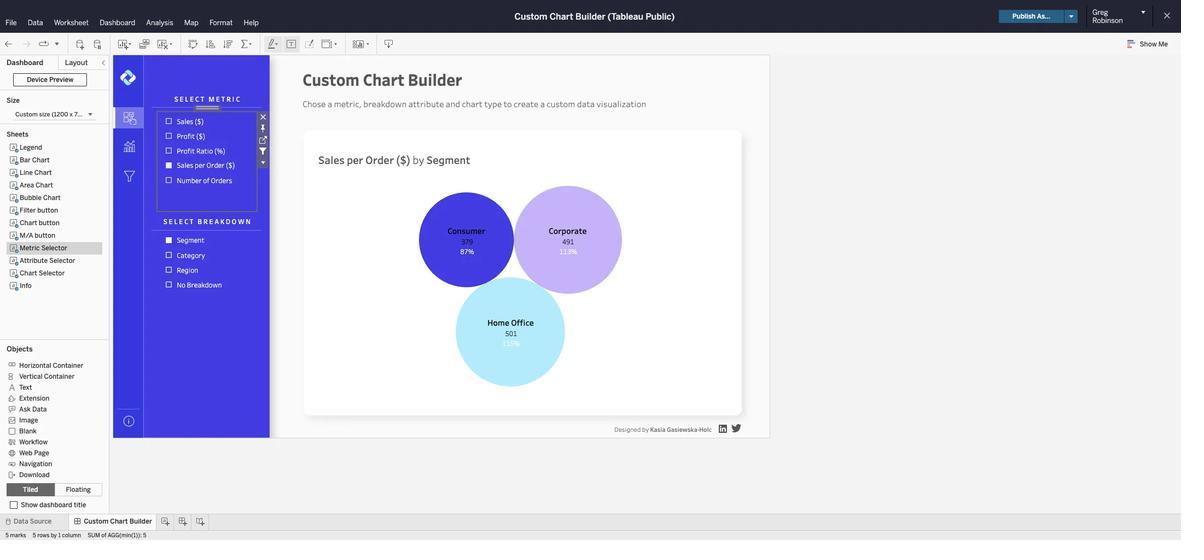 Task type: vqa. For each thing, say whether or not it's contained in the screenshot.
5 marks
yes



Task type: describe. For each thing, give the bounding box(es) containing it.
sorted ascending by min(1) within field list image
[[205, 39, 216, 50]]

0 horizontal spatial replay animation image
[[38, 39, 49, 50]]

show me button
[[1123, 36, 1178, 53]]

custom
[[547, 99, 576, 109]]

greg robinson
[[1093, 8, 1124, 25]]

custom inside application
[[303, 68, 360, 90]]

5 for 5 rows by 1 column
[[33, 533, 36, 540]]

i
[[232, 95, 235, 103]]

public)
[[646, 11, 675, 22]]

bubble
[[20, 194, 42, 202]]

container for horizontal container
[[53, 362, 83, 370]]

device
[[27, 76, 48, 84]]

c for s e l e c t   b r e a k d o w n
[[184, 217, 188, 226]]

extension
[[19, 395, 50, 403]]

of
[[101, 533, 107, 540]]

layout
[[65, 59, 88, 67]]

format workbook image
[[304, 39, 315, 50]]

builder inside application
[[408, 68, 462, 90]]

holc
[[700, 426, 712, 434]]

per
[[347, 153, 363, 167]]

source
[[30, 518, 52, 526]]

publish
[[1013, 13, 1036, 20]]

legend
[[20, 144, 42, 152]]

hide mark labels image
[[286, 39, 297, 50]]

remove from dashboard image
[[257, 111, 269, 123]]

700)
[[74, 111, 88, 118]]

line chart
[[20, 169, 52, 177]]

collapse image
[[100, 60, 107, 66]]

data for data
[[28, 19, 43, 27]]

chart
[[462, 99, 483, 109]]

order
[[366, 153, 394, 167]]

m/a button
[[20, 232, 55, 240]]

metric selector
[[20, 245, 67, 252]]

s e l e c t   m e t r i c
[[174, 95, 240, 103]]

($)
[[396, 153, 411, 167]]

1
[[58, 533, 61, 540]]

chart inside application
[[363, 68, 405, 90]]

attribute
[[409, 99, 444, 109]]

show/hide cards image
[[353, 39, 370, 50]]

3 5 from the left
[[143, 533, 146, 540]]

chose
[[303, 99, 326, 109]]

pause auto updates image
[[93, 39, 103, 50]]

selector for metric selector
[[41, 245, 67, 252]]

sum
[[88, 533, 100, 540]]

custom chart builder (tableau public)
[[515, 11, 675, 22]]

ask data option
[[7, 404, 94, 415]]

5 marks
[[5, 533, 26, 540]]

button for chart button
[[39, 219, 60, 227]]

sales
[[319, 153, 345, 167]]

0 horizontal spatial builder
[[130, 518, 152, 526]]

5 rows by 1 column
[[33, 533, 81, 540]]

visualization
[[597, 99, 647, 109]]

chart button
[[20, 219, 60, 227]]

redo image
[[21, 39, 32, 50]]

1 vertical spatial r
[[204, 217, 208, 226]]

(1200
[[52, 111, 68, 118]]

analysis
[[146, 19, 173, 27]]

0 vertical spatial dashboard
[[100, 19, 135, 27]]

duplicate image
[[139, 39, 150, 50]]

togglestate option group
[[7, 484, 102, 497]]

custom size (1200 x 700)
[[15, 111, 88, 118]]

me
[[1159, 41, 1169, 48]]

container for vertical container
[[44, 373, 75, 381]]

sorted descending by min(1) within field list image
[[223, 39, 234, 50]]

dashboard
[[39, 502, 72, 510]]

area
[[20, 182, 34, 189]]

objects list box
[[7, 357, 102, 481]]

breakdown
[[364, 99, 407, 109]]

vertical container
[[19, 373, 75, 381]]

data for data source
[[14, 518, 28, 526]]

2 horizontal spatial c
[[236, 95, 240, 103]]

device preview button
[[13, 73, 87, 86]]

fit image
[[321, 39, 339, 50]]

attribute
[[20, 257, 48, 265]]

publish as... button
[[999, 10, 1065, 23]]

2 horizontal spatial t
[[221, 95, 225, 103]]

download option
[[7, 470, 94, 481]]

web page
[[19, 450, 49, 457]]

text
[[19, 384, 32, 392]]

c for s e l e c t   m e t r i c
[[195, 95, 199, 103]]

sheets
[[7, 131, 28, 138]]

1 vertical spatial dashboard
[[7, 59, 43, 67]]

0 horizontal spatial by
[[51, 533, 57, 540]]

area chart
[[20, 182, 53, 189]]

w
[[238, 217, 245, 226]]

t for e
[[201, 95, 204, 103]]

2 a from the left
[[541, 99, 545, 109]]

sales per order ($) by segment
[[319, 153, 471, 167]]

show for show me
[[1140, 41, 1158, 48]]

1 horizontal spatial replay animation image
[[54, 40, 60, 47]]

web
[[19, 450, 32, 457]]

robinson
[[1093, 16, 1124, 25]]

horizontal container
[[19, 362, 83, 370]]

metric,
[[334, 99, 362, 109]]

data
[[577, 99, 595, 109]]

show for show dashboard title
[[21, 502, 38, 510]]

a
[[215, 217, 219, 226]]

b
[[198, 217, 202, 226]]

chose a metric, breakdown attribute and chart type to create a custom data visualization
[[303, 99, 648, 109]]

info
[[20, 282, 32, 290]]

greg
[[1093, 8, 1109, 16]]

extension option
[[7, 393, 94, 404]]

selector for attribute selector
[[49, 257, 75, 265]]

marks. press enter to open the view data window.. use arrow keys to navigate data visualization elements. image
[[122, 415, 136, 429]]

objects
[[7, 345, 33, 354]]

data source
[[14, 518, 52, 526]]

size
[[7, 97, 20, 105]]

button for filter button
[[37, 207, 58, 215]]

o
[[232, 217, 237, 226]]

n
[[246, 217, 251, 226]]

0 vertical spatial builder
[[576, 11, 606, 22]]

publish as...
[[1013, 13, 1051, 20]]

1 vertical spatial custom chart builder
[[84, 518, 152, 526]]

web page option
[[7, 448, 94, 459]]



Task type: locate. For each thing, give the bounding box(es) containing it.
2 horizontal spatial by
[[642, 426, 649, 434]]

container down horizontal container
[[44, 373, 75, 381]]

k
[[220, 217, 224, 226]]

list box containing legend
[[7, 142, 102, 337]]

0 vertical spatial data
[[28, 19, 43, 27]]

use as filter image
[[257, 146, 269, 157]]

navigation option
[[7, 459, 94, 470]]

custom
[[515, 11, 548, 22], [303, 68, 360, 90], [15, 111, 38, 118], [84, 518, 109, 526]]

data up marks
[[14, 518, 28, 526]]

r
[[227, 95, 231, 103], [204, 217, 208, 226]]

bar chart
[[20, 157, 50, 164]]

agg(min(1)):
[[108, 533, 142, 540]]

download image
[[384, 39, 395, 50]]

2 horizontal spatial 5
[[143, 533, 146, 540]]

l for s e l e c t   b r e a k d o w n
[[174, 217, 178, 226]]

1 vertical spatial l
[[174, 217, 178, 226]]

vertical container option
[[7, 371, 94, 382]]

button down filter button
[[39, 219, 60, 227]]

s for s e l e c t   b r e a k d o w n
[[164, 217, 167, 226]]

tiled
[[23, 487, 38, 494]]

5 left marks
[[5, 533, 9, 540]]

1 vertical spatial container
[[44, 373, 75, 381]]

m
[[209, 95, 215, 103]]

download
[[19, 472, 50, 479]]

blank
[[19, 428, 37, 436]]

l left m
[[185, 95, 188, 103]]

data down "extension"
[[32, 406, 47, 414]]

show dashboard title
[[21, 502, 86, 510]]

l
[[185, 95, 188, 103], [174, 217, 178, 226]]

size
[[39, 111, 50, 118]]

e
[[180, 95, 184, 103], [190, 95, 194, 103], [216, 95, 220, 103], [169, 217, 173, 226], [179, 217, 183, 226], [209, 217, 213, 226]]

filter button
[[20, 207, 58, 215]]

2 vertical spatial builder
[[130, 518, 152, 526]]

image
[[19, 417, 38, 425]]

filter
[[20, 207, 36, 215]]

1 5 from the left
[[5, 533, 9, 540]]

0 horizontal spatial dashboard
[[7, 59, 43, 67]]

s
[[174, 95, 178, 103], [164, 217, 167, 226]]

undo image
[[3, 39, 14, 50]]

c left b
[[184, 217, 188, 226]]

1 vertical spatial s
[[164, 217, 167, 226]]

1 horizontal spatial c
[[195, 95, 199, 103]]

metric
[[20, 245, 40, 252]]

0 vertical spatial container
[[53, 362, 83, 370]]

selector down metric selector
[[49, 257, 75, 265]]

1 horizontal spatial builder
[[408, 68, 462, 90]]

0 vertical spatial s
[[174, 95, 178, 103]]

attribute selector
[[20, 257, 75, 265]]

image image
[[137, 49, 284, 453], [120, 70, 136, 86], [297, 123, 756, 430], [732, 425, 742, 433], [719, 425, 727, 434]]

more options image
[[257, 157, 269, 169]]

0 horizontal spatial show
[[21, 502, 38, 510]]

custom chart builder inside application
[[303, 68, 462, 90]]

file
[[5, 19, 17, 27]]

1 horizontal spatial by
[[413, 153, 425, 167]]

a right chose
[[328, 99, 332, 109]]

new worksheet image
[[117, 39, 132, 50]]

builder left (tableau
[[576, 11, 606, 22]]

0 horizontal spatial l
[[174, 217, 178, 226]]

workflow
[[19, 439, 48, 447]]

1 horizontal spatial t
[[201, 95, 204, 103]]

container inside option
[[44, 373, 75, 381]]

l for s e l e c t   m e t r i c
[[185, 95, 188, 103]]

image option
[[7, 415, 94, 426]]

preview
[[49, 76, 74, 84]]

title
[[74, 502, 86, 510]]

2 horizontal spatial builder
[[576, 11, 606, 22]]

2 vertical spatial data
[[14, 518, 28, 526]]

data up redo image
[[28, 19, 43, 27]]

1 horizontal spatial 5
[[33, 533, 36, 540]]

1 vertical spatial show
[[21, 502, 38, 510]]

list box
[[7, 142, 102, 337]]

t
[[201, 95, 204, 103], [221, 95, 225, 103], [190, 217, 193, 226]]

device preview
[[27, 76, 74, 84]]

ask data
[[19, 406, 47, 414]]

1 vertical spatial button
[[39, 219, 60, 227]]

button down bubble chart
[[37, 207, 58, 215]]

workflow option
[[7, 437, 94, 448]]

0 vertical spatial l
[[185, 95, 188, 103]]

blank option
[[7, 426, 94, 437]]

0 horizontal spatial t
[[190, 217, 193, 226]]

2 vertical spatial by
[[51, 533, 57, 540]]

5 left rows
[[33, 533, 36, 540]]

kasia
[[651, 426, 666, 434]]

x
[[70, 111, 73, 118]]

selector up attribute selector
[[41, 245, 67, 252]]

horizontal
[[19, 362, 51, 370]]

selector down attribute selector
[[39, 270, 65, 278]]

go to sheet image
[[257, 134, 269, 146]]

container up vertical container option
[[53, 362, 83, 370]]

builder up attribute
[[408, 68, 462, 90]]

1 horizontal spatial dashboard
[[100, 19, 135, 27]]

1 horizontal spatial a
[[541, 99, 545, 109]]

dashboard
[[100, 19, 135, 27], [7, 59, 43, 67]]

button for m/a button
[[35, 232, 55, 240]]

button up metric selector
[[35, 232, 55, 240]]

highlight image
[[267, 39, 280, 50]]

replay animation image left new data source image
[[54, 40, 60, 47]]

clear sheet image
[[157, 39, 174, 50]]

custom chart builder application
[[109, 49, 1181, 513]]

0 horizontal spatial a
[[328, 99, 332, 109]]

1 vertical spatial selector
[[49, 257, 75, 265]]

0 horizontal spatial custom chart builder
[[84, 518, 152, 526]]

2 vertical spatial button
[[35, 232, 55, 240]]

2 5 from the left
[[33, 533, 36, 540]]

0 vertical spatial show
[[1140, 41, 1158, 48]]

builder
[[576, 11, 606, 22], [408, 68, 462, 90], [130, 518, 152, 526]]

map
[[184, 19, 199, 27]]

designed
[[615, 426, 641, 434]]

1 a from the left
[[328, 99, 332, 109]]

custom chart builder up breakdown
[[303, 68, 462, 90]]

0 vertical spatial selector
[[41, 245, 67, 252]]

0 horizontal spatial r
[[204, 217, 208, 226]]

line
[[20, 169, 33, 177]]

s for s e l e c t   m e t r i c
[[174, 95, 178, 103]]

t for r
[[190, 217, 193, 226]]

(tableau
[[608, 11, 644, 22]]

c left m
[[195, 95, 199, 103]]

a right create on the left top
[[541, 99, 545, 109]]

c right i
[[236, 95, 240, 103]]

1 horizontal spatial custom chart builder
[[303, 68, 462, 90]]

selector for chart selector
[[39, 270, 65, 278]]

replay animation image
[[38, 39, 49, 50], [54, 40, 60, 47]]

by left "kasia"
[[642, 426, 649, 434]]

m/a
[[20, 232, 33, 240]]

horizontal container option
[[7, 360, 94, 371]]

a
[[328, 99, 332, 109], [541, 99, 545, 109]]

by left 1
[[51, 533, 57, 540]]

ask
[[19, 406, 31, 414]]

create
[[514, 99, 539, 109]]

0 vertical spatial by
[[413, 153, 425, 167]]

by right ($) on the left of the page
[[413, 153, 425, 167]]

text option
[[7, 382, 94, 393]]

floating
[[66, 487, 91, 494]]

dashboard up new worksheet image
[[100, 19, 135, 27]]

1 vertical spatial by
[[642, 426, 649, 434]]

totals image
[[240, 39, 253, 50]]

format
[[210, 19, 233, 27]]

bubble chart
[[20, 194, 61, 202]]

1 horizontal spatial l
[[185, 95, 188, 103]]

marks
[[10, 533, 26, 540]]

0 vertical spatial r
[[227, 95, 231, 103]]

show left me
[[1140, 41, 1158, 48]]

data inside option
[[32, 406, 47, 414]]

s e l e c t   b r e a k d o w n
[[164, 217, 251, 226]]

and
[[446, 99, 460, 109]]

s left m
[[174, 95, 178, 103]]

builder up agg(min(1)):
[[130, 518, 152, 526]]

t left b
[[190, 217, 193, 226]]

l left b
[[174, 217, 178, 226]]

show
[[1140, 41, 1158, 48], [21, 502, 38, 510]]

type
[[485, 99, 502, 109]]

custom chart builder up sum of agg(min(1)): 5
[[84, 518, 152, 526]]

0 horizontal spatial 5
[[5, 533, 9, 540]]

by
[[413, 153, 425, 167], [642, 426, 649, 434], [51, 533, 57, 540]]

page
[[34, 450, 49, 457]]

5 for 5 marks
[[5, 533, 9, 540]]

s left b
[[164, 217, 167, 226]]

vertical
[[19, 373, 42, 381]]

r right b
[[204, 217, 208, 226]]

1 horizontal spatial show
[[1140, 41, 1158, 48]]

to
[[504, 99, 512, 109]]

rows
[[37, 533, 49, 540]]

0 vertical spatial button
[[37, 207, 58, 215]]

0 horizontal spatial c
[[184, 217, 188, 226]]

r left i
[[227, 95, 231, 103]]

1 vertical spatial data
[[32, 406, 47, 414]]

5 right agg(min(1)):
[[143, 533, 146, 540]]

navigation
[[19, 461, 52, 468]]

dashboard down redo image
[[7, 59, 43, 67]]

column
[[62, 533, 81, 540]]

0 vertical spatial custom chart builder
[[303, 68, 462, 90]]

button
[[37, 207, 58, 215], [39, 219, 60, 227], [35, 232, 55, 240]]

new data source image
[[75, 39, 86, 50]]

1 horizontal spatial s
[[174, 95, 178, 103]]

marks. press enter to open the view data window.. use arrow keys to navigate data visualization elements. image
[[113, 103, 143, 133], [159, 114, 255, 188], [113, 132, 143, 162], [113, 161, 143, 191], [316, 174, 725, 184], [316, 186, 725, 387], [159, 233, 255, 292]]

0 horizontal spatial s
[[164, 217, 167, 226]]

t left i
[[221, 95, 225, 103]]

container
[[53, 362, 83, 370], [44, 373, 75, 381]]

segment
[[427, 153, 471, 167]]

c
[[195, 95, 199, 103], [236, 95, 240, 103], [184, 217, 188, 226]]

replay animation image right redo image
[[38, 39, 49, 50]]

worksheet
[[54, 19, 89, 27]]

1 vertical spatial builder
[[408, 68, 462, 90]]

1 horizontal spatial r
[[227, 95, 231, 103]]

fix height image
[[257, 123, 269, 134]]

d
[[226, 217, 230, 226]]

2 vertical spatial selector
[[39, 270, 65, 278]]

swap rows and columns image
[[188, 39, 199, 50]]

show down tiled
[[21, 502, 38, 510]]

sum of agg(min(1)): 5
[[88, 533, 146, 540]]

t left m
[[201, 95, 204, 103]]

5
[[5, 533, 9, 540], [33, 533, 36, 540], [143, 533, 146, 540]]

show inside button
[[1140, 41, 1158, 48]]

container inside option
[[53, 362, 83, 370]]



